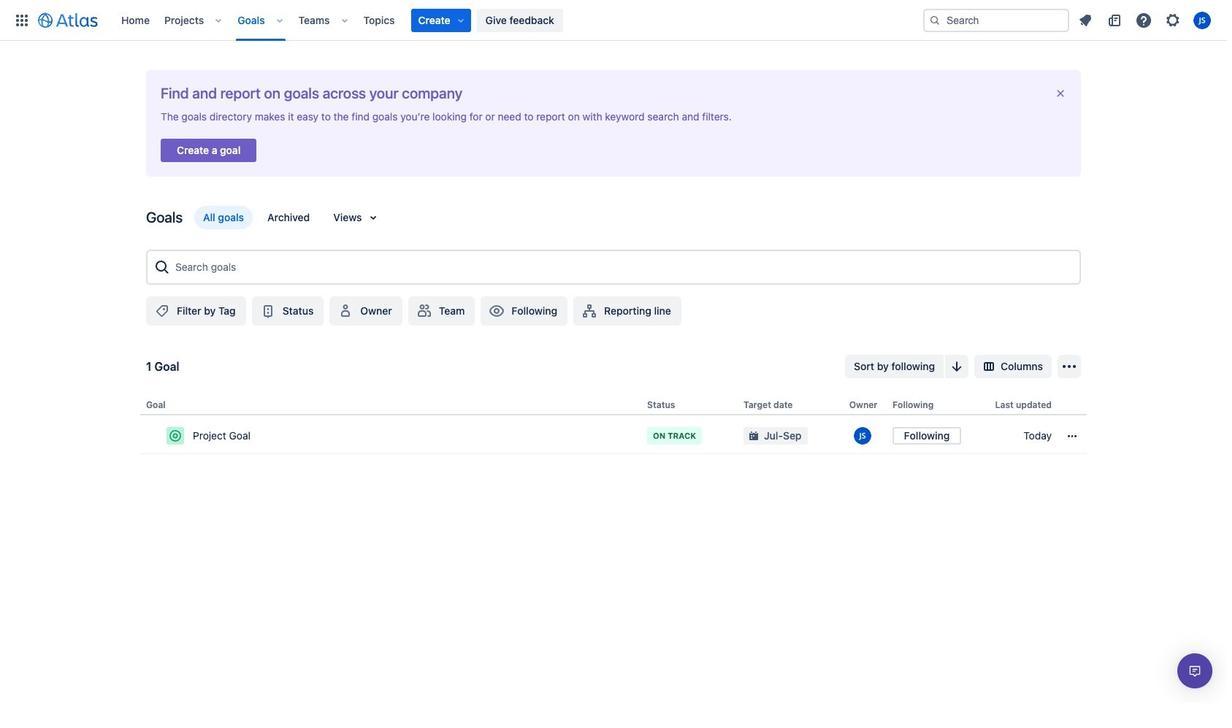 Task type: locate. For each thing, give the bounding box(es) containing it.
Search goals field
[[171, 254, 1074, 280]]

close banner image
[[1055, 88, 1066, 99]]

following image
[[488, 302, 506, 320]]

banner
[[0, 0, 1227, 41]]

project goal image
[[169, 430, 181, 442]]

help image
[[1135, 11, 1153, 29]]

top element
[[9, 0, 923, 41]]

status image
[[259, 302, 277, 320]]



Task type: vqa. For each thing, say whether or not it's contained in the screenshot.
Help icon
yes



Task type: describe. For each thing, give the bounding box(es) containing it.
search goals image
[[153, 259, 171, 276]]

notifications image
[[1077, 11, 1094, 29]]

Search field
[[923, 8, 1069, 32]]

search image
[[929, 14, 941, 26]]

switch to... image
[[13, 11, 31, 29]]

settings image
[[1164, 11, 1182, 29]]

account image
[[1193, 11, 1211, 29]]

reverse sort order image
[[948, 358, 966, 375]]

label image
[[153, 302, 171, 320]]



